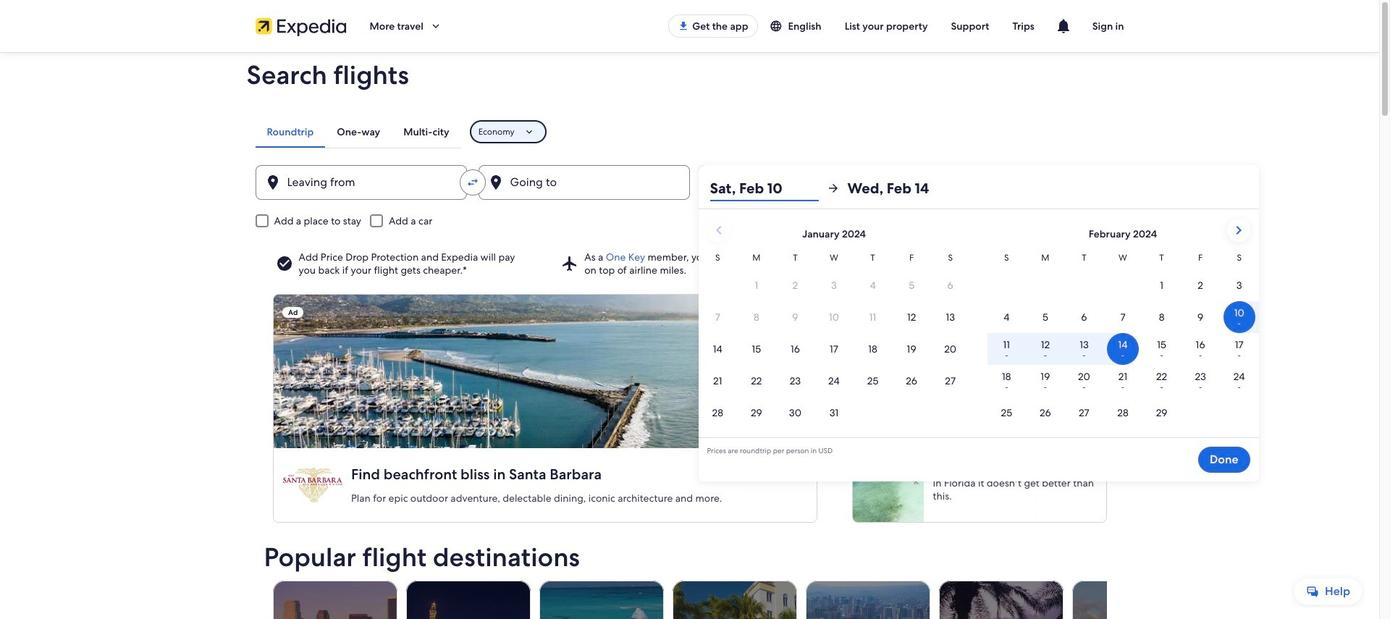 Task type: vqa. For each thing, say whether or not it's contained in the screenshot.
MIAMI FLIGHTS image at the bottom
yes



Task type: describe. For each thing, give the bounding box(es) containing it.
las vegas flights image
[[406, 581, 530, 619]]

expedia logo image
[[255, 16, 347, 36]]

communication center icon image
[[1055, 17, 1072, 35]]

los angeles flights image
[[273, 581, 397, 619]]

download the app button image
[[678, 20, 690, 32]]

next month image
[[1230, 222, 1247, 239]]

honolulu flights image
[[806, 581, 930, 619]]

swap origin and destination values image
[[466, 176, 479, 189]]

miami flights image
[[672, 581, 797, 619]]

previous month image
[[710, 222, 727, 239]]



Task type: locate. For each thing, give the bounding box(es) containing it.
main content
[[0, 52, 1380, 619]]

more travel image
[[429, 20, 442, 33]]

tab list
[[255, 116, 461, 148]]

cancun flights image
[[539, 581, 664, 619]]

small image
[[769, 20, 788, 33]]

orlando flights image
[[939, 581, 1063, 619]]

new york flights image
[[1072, 581, 1197, 619]]

popular flight destinations region
[[255, 543, 1197, 619]]



